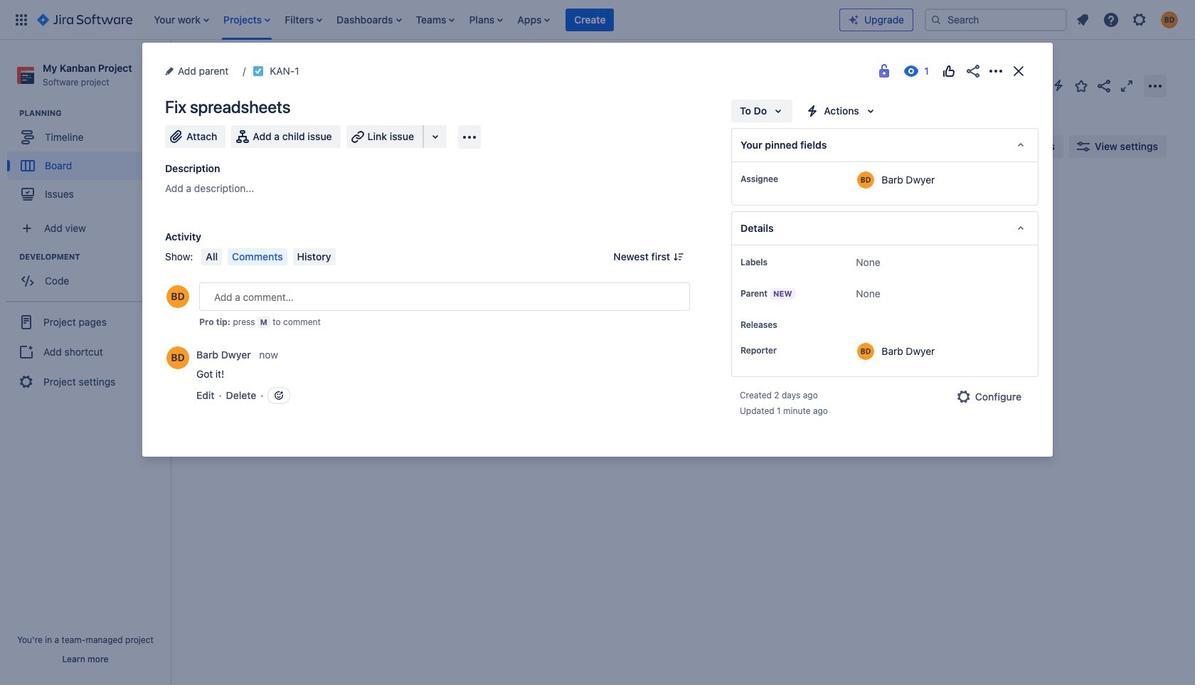 Task type: locate. For each thing, give the bounding box(es) containing it.
dialog
[[142, 43, 1053, 457]]

1 list item from the left
[[150, 0, 214, 39]]

sidebar element
[[0, 40, 171, 685]]

add reaction image
[[274, 390, 285, 401]]

jira software image
[[37, 11, 133, 28], [37, 11, 133, 28]]

3 list item from the left
[[281, 0, 327, 39]]

enter full screen image
[[1119, 77, 1136, 94]]

heading for topmost group
[[19, 108, 170, 119]]

2 heading from the top
[[19, 251, 170, 263]]

list item
[[150, 0, 214, 39], [219, 0, 275, 39], [281, 0, 327, 39], [332, 0, 406, 39], [412, 0, 459, 39], [465, 0, 508, 39], [513, 0, 555, 39], [566, 0, 614, 39]]

heading for group to the middle
[[19, 251, 170, 263]]

task image
[[253, 65, 264, 77]]

search image
[[931, 14, 942, 25]]

your pinned fields element
[[731, 128, 1039, 162]]

menu bar
[[199, 248, 338, 265]]

5 list item from the left
[[412, 0, 459, 39]]

0 vertical spatial heading
[[19, 108, 170, 119]]

list
[[147, 0, 840, 39], [1070, 7, 1187, 32]]

1 heading from the top
[[19, 108, 170, 119]]

None search field
[[925, 8, 1067, 31]]

2 vertical spatial group
[[6, 301, 165, 402]]

Add a comment… field
[[199, 282, 690, 311]]

4 list item from the left
[[332, 0, 406, 39]]

heading
[[19, 108, 170, 119], [19, 251, 170, 263]]

banner
[[0, 0, 1195, 40]]

add app image
[[461, 128, 478, 146]]

1 vertical spatial group
[[7, 251, 170, 300]]

1 vertical spatial heading
[[19, 251, 170, 263]]

group
[[7, 108, 170, 213], [7, 251, 170, 300], [6, 301, 165, 402]]



Task type: describe. For each thing, give the bounding box(es) containing it.
details element
[[731, 211, 1039, 245]]

close image
[[1010, 63, 1028, 80]]

2 list item from the left
[[219, 0, 275, 39]]

vote options: no one has voted for this issue yet. image
[[941, 63, 958, 80]]

labels pin to top image
[[771, 257, 782, 268]]

0 horizontal spatial list
[[147, 0, 840, 39]]

actions image
[[988, 63, 1005, 80]]

copy link to issue image
[[297, 65, 308, 76]]

more information about barb dwyer image
[[858, 171, 875, 189]]

more information about barb dwyer image
[[167, 347, 189, 369]]

primary element
[[9, 0, 840, 39]]

star kan board image
[[1073, 77, 1090, 94]]

link web pages and more image
[[427, 128, 444, 145]]

1 horizontal spatial list
[[1070, 7, 1187, 32]]

8 list item from the left
[[566, 0, 614, 39]]

0 vertical spatial group
[[7, 108, 170, 213]]

task image
[[211, 258, 223, 269]]

6 list item from the left
[[465, 0, 508, 39]]

add people image
[[350, 138, 367, 155]]

Search field
[[925, 8, 1067, 31]]

7 list item from the left
[[513, 0, 555, 39]]

assignee unpin image
[[781, 174, 793, 185]]

Search this board text field
[[201, 134, 266, 159]]



Task type: vqa. For each thing, say whether or not it's contained in the screenshot.
More actions ICON
no



